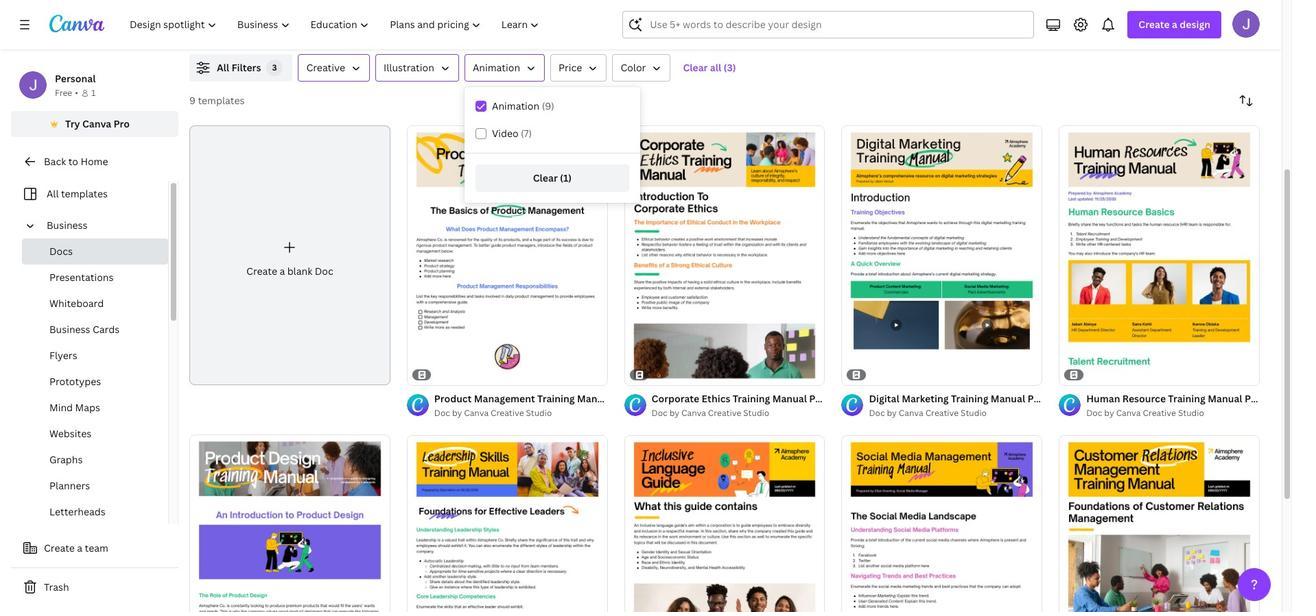 Task type: locate. For each thing, give the bounding box(es) containing it.
clear all (3) button
[[676, 54, 743, 82]]

create left team
[[44, 542, 75, 555]]

create for create a team
[[44, 542, 75, 555]]

0 vertical spatial clear
[[683, 61, 708, 74]]

doc by canva creative studio for leadership skills training manual professional doc in yellow green purple playful professional style image
[[434, 407, 552, 419]]

canva inside try canva pro button
[[82, 117, 111, 130]]

create a blank doc link
[[189, 126, 390, 386]]

2 vertical spatial a
[[77, 542, 82, 555]]

all down back
[[47, 187, 59, 200]]

doc by canva creative studio link
[[434, 407, 608, 420], [652, 407, 825, 420], [869, 407, 1043, 420], [1086, 407, 1260, 420]]

design
[[1180, 18, 1211, 31]]

mind
[[49, 401, 73, 414]]

1 vertical spatial create
[[246, 265, 277, 278]]

1 by from the left
[[452, 407, 462, 419]]

business inside business cards "link"
[[49, 323, 90, 336]]

0 horizontal spatial clear
[[533, 172, 558, 185]]

create
[[1139, 18, 1170, 31], [246, 265, 277, 278], [44, 542, 75, 555]]

animation up animation (9)
[[473, 61, 520, 74]]

home
[[81, 155, 108, 168]]

0 vertical spatial create
[[1139, 18, 1170, 31]]

letterheads link
[[22, 500, 168, 526]]

planners link
[[22, 474, 168, 500]]

by for inclusive language guide professional doc in orange yellow purple playful professional style image
[[670, 407, 679, 419]]

animation up the video (7)
[[492, 100, 540, 113]]

1 studio from the left
[[526, 407, 552, 419]]

corporate ethics training manual professional doc in yellow orange green playful professional style image
[[624, 125, 825, 386]]

0 horizontal spatial all
[[47, 187, 59, 200]]

product design training manual professional doc in purple green orange playful professional style image
[[189, 435, 390, 613]]

trash link
[[11, 574, 178, 602]]

all filters
[[217, 61, 261, 74]]

0 vertical spatial business
[[47, 219, 88, 232]]

doc by canva creative studio for inclusive language guide professional doc in orange yellow purple playful professional style image
[[652, 407, 769, 419]]

4 doc by canva creative studio link from the left
[[1086, 407, 1260, 420]]

a left design
[[1172, 18, 1178, 31]]

jacob simon image
[[1232, 10, 1260, 38]]

1 vertical spatial clear
[[533, 172, 558, 185]]

back to home
[[44, 155, 108, 168]]

1 doc by canva creative studio from the left
[[434, 407, 552, 419]]

clear left the all at the top
[[683, 61, 708, 74]]

try canva pro button
[[11, 111, 178, 137]]

0 vertical spatial all
[[217, 61, 229, 74]]

0 horizontal spatial templates
[[61, 187, 108, 200]]

4 doc by canva creative studio from the left
[[1086, 407, 1204, 419]]

templates
[[198, 94, 245, 107], [61, 187, 108, 200]]

3 doc by canva creative studio link from the left
[[869, 407, 1043, 420]]

(1)
[[560, 172, 572, 185]]

whiteboard link
[[22, 291, 168, 317]]

1 vertical spatial a
[[280, 265, 285, 278]]

2 doc by canva creative studio link from the left
[[652, 407, 825, 420]]

to
[[68, 155, 78, 168]]

2 horizontal spatial create
[[1139, 18, 1170, 31]]

presentations
[[49, 271, 114, 284]]

canva
[[82, 117, 111, 130], [464, 407, 489, 419], [681, 407, 706, 419], [899, 407, 923, 419], [1116, 407, 1141, 419]]

a
[[1172, 18, 1178, 31], [280, 265, 285, 278], [77, 542, 82, 555]]

1 horizontal spatial all
[[217, 61, 229, 74]]

4 by from the left
[[1104, 407, 1114, 419]]

business cards
[[49, 323, 120, 336]]

animation (9)
[[492, 100, 554, 113]]

business inside business "link"
[[47, 219, 88, 232]]

create left blank
[[246, 265, 277, 278]]

back to home link
[[11, 148, 178, 176]]

0 vertical spatial animation
[[473, 61, 520, 74]]

clear left (1)
[[533, 172, 558, 185]]

doc by canva creative studio link for social media management training manual professional doc in yellow purple blue playful professional style image
[[869, 407, 1043, 420]]

color button
[[612, 54, 671, 82]]

0 vertical spatial a
[[1172, 18, 1178, 31]]

doc for product management training manual professional doc in yellow green pink playful professional style image
[[434, 407, 450, 419]]

0 horizontal spatial a
[[77, 542, 82, 555]]

business up flyers
[[49, 323, 90, 336]]

all left 'filters' in the left of the page
[[217, 61, 229, 74]]

1 vertical spatial all
[[47, 187, 59, 200]]

4 studio from the left
[[1178, 407, 1204, 419]]

trash
[[44, 581, 69, 594]]

all for all filters
[[217, 61, 229, 74]]

mind maps
[[49, 401, 100, 414]]

personal
[[55, 72, 96, 85]]

None search field
[[623, 11, 1034, 38]]

2 by from the left
[[670, 407, 679, 419]]

creative
[[306, 61, 345, 74], [491, 407, 524, 419], [708, 407, 741, 419], [925, 407, 959, 419], [1143, 407, 1176, 419]]

by for leadership skills training manual professional doc in yellow green purple playful professional style image
[[452, 407, 462, 419]]

business
[[47, 219, 88, 232], [49, 323, 90, 336]]

1 vertical spatial templates
[[61, 187, 108, 200]]

animation for animation (9)
[[492, 100, 540, 113]]

1 doc by canva creative studio link from the left
[[434, 407, 608, 420]]

illustration button
[[375, 54, 459, 82]]

Sort by button
[[1232, 87, 1260, 115]]

2 doc by canva creative studio from the left
[[652, 407, 769, 419]]

(7)
[[521, 127, 532, 140]]

a for blank
[[280, 265, 285, 278]]

a inside "link"
[[280, 265, 285, 278]]

graphs
[[49, 454, 83, 467]]

business up docs
[[47, 219, 88, 232]]

graphs link
[[22, 447, 168, 474]]

doc by canva creative studio link for leadership skills training manual professional doc in yellow green purple playful professional style image
[[434, 407, 608, 420]]

a for design
[[1172, 18, 1178, 31]]

clear inside button
[[683, 61, 708, 74]]

planners
[[49, 480, 90, 493]]

1 vertical spatial animation
[[492, 100, 540, 113]]

studio for customer relations management training manual professional doc in yellow black white playful professional style image's doc by canva creative studio 'link'
[[1178, 407, 1204, 419]]

3 studio from the left
[[961, 407, 987, 419]]

1 horizontal spatial clear
[[683, 61, 708, 74]]

by for social media management training manual professional doc in yellow purple blue playful professional style image
[[887, 407, 897, 419]]

pro
[[114, 117, 130, 130]]

1 horizontal spatial templates
[[198, 94, 245, 107]]

1 vertical spatial business
[[49, 323, 90, 336]]

0 horizontal spatial create
[[44, 542, 75, 555]]

top level navigation element
[[121, 11, 551, 38]]

1 horizontal spatial create
[[246, 265, 277, 278]]

templates right 9
[[198, 94, 245, 107]]

doc by canva creative studio
[[434, 407, 552, 419], [652, 407, 769, 419], [869, 407, 987, 419], [1086, 407, 1204, 419]]

create inside "link"
[[246, 265, 277, 278]]

studio
[[526, 407, 552, 419], [743, 407, 769, 419], [961, 407, 987, 419], [1178, 407, 1204, 419]]

a left blank
[[280, 265, 285, 278]]

doc for the corporate ethics training manual professional doc in yellow orange green playful professional style image
[[652, 407, 668, 419]]

doc for human resource training manual professional doc in beige yellow pink playful professional style 'image'
[[1086, 407, 1102, 419]]

try canva pro
[[65, 117, 130, 130]]

doc for digital marketing training manual professional doc in green purple yellow playful professional style image in the right of the page
[[869, 407, 885, 419]]

doc
[[315, 265, 333, 278], [434, 407, 450, 419], [652, 407, 668, 419], [869, 407, 885, 419], [1086, 407, 1102, 419]]

canva for digital marketing training manual professional doc in green purple yellow playful professional style image in the right of the page
[[899, 407, 923, 419]]

templates down back to home
[[61, 187, 108, 200]]

clear
[[683, 61, 708, 74], [533, 172, 558, 185]]

(9)
[[542, 100, 554, 113]]

creative for digital marketing training manual professional doc in green purple yellow playful professional style image in the right of the page
[[925, 407, 959, 419]]

create left design
[[1139, 18, 1170, 31]]

inclusive language guide professional doc in orange yellow purple playful professional style image
[[624, 435, 825, 613]]

1 horizontal spatial a
[[280, 265, 285, 278]]

2 horizontal spatial a
[[1172, 18, 1178, 31]]

creative for human resource training manual professional doc in beige yellow pink playful professional style 'image'
[[1143, 407, 1176, 419]]

create inside dropdown button
[[1139, 18, 1170, 31]]

animation
[[473, 61, 520, 74], [492, 100, 540, 113]]

by
[[452, 407, 462, 419], [670, 407, 679, 419], [887, 407, 897, 419], [1104, 407, 1114, 419]]

creative button
[[298, 54, 370, 82]]

websites
[[49, 428, 91, 441]]

clear for clear all (3)
[[683, 61, 708, 74]]

3 doc by canva creative studio from the left
[[869, 407, 987, 419]]

business for business
[[47, 219, 88, 232]]

price
[[559, 61, 582, 74]]

2 vertical spatial create
[[44, 542, 75, 555]]

create inside button
[[44, 542, 75, 555]]

color
[[621, 61, 646, 74]]

all inside "all templates" link
[[47, 187, 59, 200]]

try
[[65, 117, 80, 130]]

doc inside "link"
[[315, 265, 333, 278]]

create a design button
[[1128, 11, 1221, 38]]

price button
[[550, 54, 607, 82]]

a left team
[[77, 542, 82, 555]]

a inside button
[[77, 542, 82, 555]]

product management training manual professional doc in yellow green pink playful professional style image
[[407, 125, 608, 386]]

maps
[[75, 401, 100, 414]]

0 vertical spatial templates
[[198, 94, 245, 107]]

animation button
[[465, 54, 545, 82]]

all
[[217, 61, 229, 74], [47, 187, 59, 200]]

a inside dropdown button
[[1172, 18, 1178, 31]]

animation inside button
[[473, 61, 520, 74]]

clear inside button
[[533, 172, 558, 185]]

3 by from the left
[[887, 407, 897, 419]]

2 studio from the left
[[743, 407, 769, 419]]

doc by canva creative studio for social media management training manual professional doc in yellow purple blue playful professional style image
[[869, 407, 987, 419]]

all
[[710, 61, 721, 74]]

create a design
[[1139, 18, 1211, 31]]



Task type: describe. For each thing, give the bounding box(es) containing it.
3 filter options selected element
[[267, 60, 283, 76]]

whiteboard
[[49, 297, 104, 310]]

creative for product management training manual professional doc in yellow green pink playful professional style image
[[491, 407, 524, 419]]

flyers
[[49, 349, 77, 362]]

by for customer relations management training manual professional doc in yellow black white playful professional style image
[[1104, 407, 1114, 419]]

websites link
[[22, 421, 168, 447]]

doc by canva creative studio link for customer relations management training manual professional doc in yellow black white playful professional style image
[[1086, 407, 1260, 420]]

blank
[[287, 265, 312, 278]]

prototypes link
[[22, 369, 168, 395]]

human resource training manual professional doc in beige yellow pink playful professional style image
[[1059, 125, 1260, 386]]

Search search field
[[650, 12, 1025, 38]]

social media management training manual professional doc in yellow purple blue playful professional style image
[[842, 435, 1043, 613]]

9 templates
[[189, 94, 245, 107]]

all for all templates
[[47, 187, 59, 200]]

studio for doc by canva creative studio 'link' associated with inclusive language guide professional doc in orange yellow purple playful professional style image
[[743, 407, 769, 419]]

free
[[55, 87, 72, 99]]

free •
[[55, 87, 78, 99]]

presentations link
[[22, 265, 168, 291]]

letterheads
[[49, 506, 105, 519]]

1
[[91, 87, 96, 99]]

templates for all templates
[[61, 187, 108, 200]]

docs
[[49, 245, 73, 258]]

a for team
[[77, 542, 82, 555]]

customer relations management training manual professional doc in yellow black white playful professional style image
[[1059, 435, 1260, 613]]

business link
[[41, 213, 160, 239]]

leadership skills training manual professional doc in yellow green purple playful professional style image
[[407, 435, 608, 613]]

clear all (3)
[[683, 61, 736, 74]]

studio for social media management training manual professional doc in yellow purple blue playful professional style image's doc by canva creative studio 'link'
[[961, 407, 987, 419]]

(3)
[[724, 61, 736, 74]]

filters
[[232, 61, 261, 74]]

creative inside button
[[306, 61, 345, 74]]

prototypes
[[49, 375, 101, 388]]

video (7)
[[492, 127, 532, 140]]

creative for the corporate ethics training manual professional doc in yellow orange green playful professional style image
[[708, 407, 741, 419]]

clear (1) button
[[476, 165, 629, 192]]

team
[[85, 542, 108, 555]]

illustration
[[384, 61, 434, 74]]

canva for product management training manual professional doc in yellow green pink playful professional style image
[[464, 407, 489, 419]]

flyers link
[[22, 343, 168, 369]]

canva for human resource training manual professional doc in beige yellow pink playful professional style 'image'
[[1116, 407, 1141, 419]]

digital marketing training manual professional doc in green purple yellow playful professional style image
[[842, 125, 1043, 386]]

all templates link
[[19, 181, 160, 207]]

create a team button
[[11, 535, 178, 563]]

•
[[75, 87, 78, 99]]

cards
[[93, 323, 120, 336]]

templates for 9 templates
[[198, 94, 245, 107]]

9
[[189, 94, 196, 107]]

business cards link
[[22, 317, 168, 343]]

clear for clear (1)
[[533, 172, 558, 185]]

doc by canva creative studio for customer relations management training manual professional doc in yellow black white playful professional style image
[[1086, 407, 1204, 419]]

create a blank doc element
[[189, 126, 390, 386]]

back
[[44, 155, 66, 168]]

business for business cards
[[49, 323, 90, 336]]

canva for the corporate ethics training manual professional doc in yellow orange green playful professional style image
[[681, 407, 706, 419]]

create for create a design
[[1139, 18, 1170, 31]]

clear (1)
[[533, 172, 572, 185]]

studio for leadership skills training manual professional doc in yellow green purple playful professional style image doc by canva creative studio 'link'
[[526, 407, 552, 419]]

doc by canva creative studio link for inclusive language guide professional doc in orange yellow purple playful professional style image
[[652, 407, 825, 420]]

create for create a blank doc
[[246, 265, 277, 278]]

all templates
[[47, 187, 108, 200]]

video
[[492, 127, 519, 140]]

3
[[272, 62, 277, 73]]

create a team
[[44, 542, 108, 555]]

mind maps link
[[22, 395, 168, 421]]

animation for animation
[[473, 61, 520, 74]]

create a blank doc
[[246, 265, 333, 278]]



Task type: vqa. For each thing, say whether or not it's contained in the screenshot.
group
no



